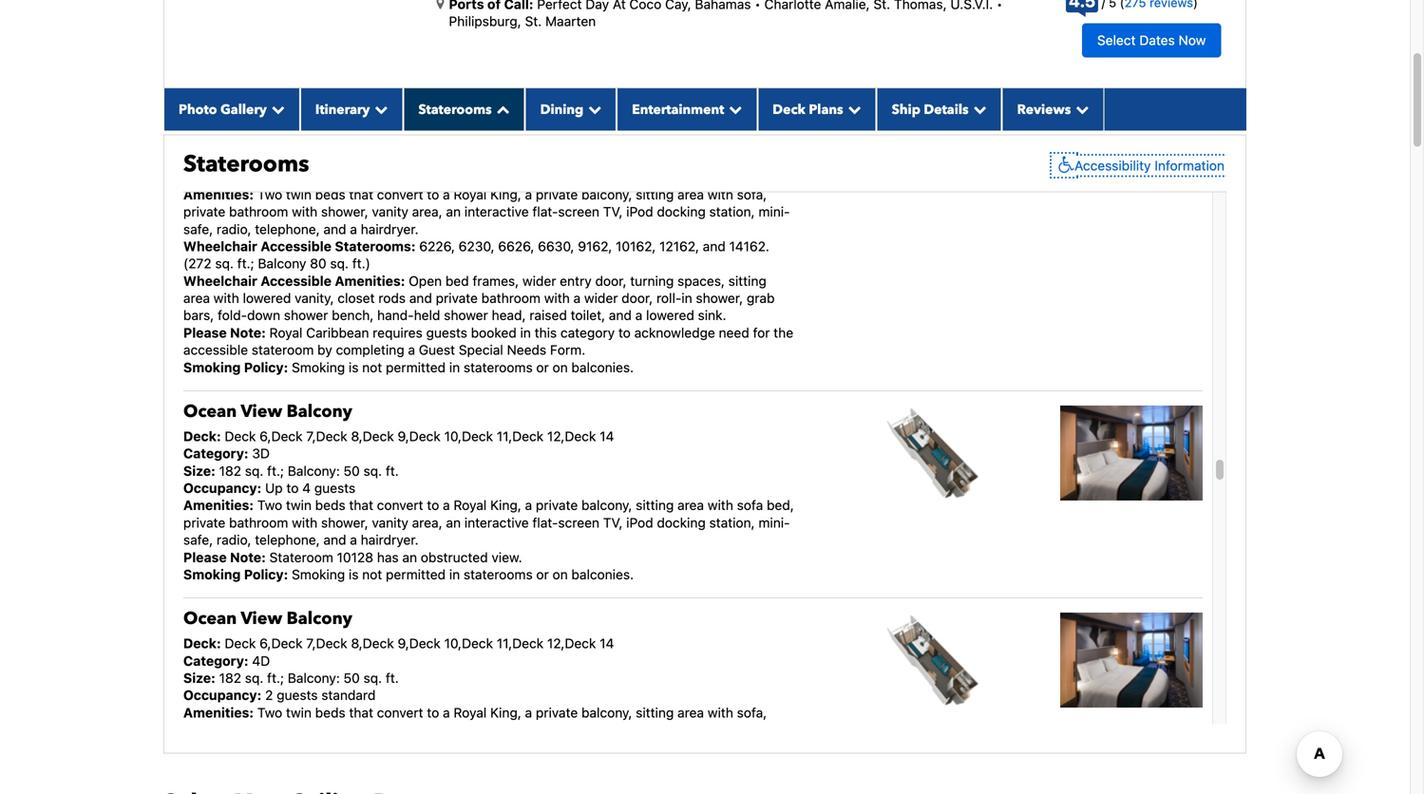 Task type: vqa. For each thing, say whether or not it's contained in the screenshot.
the station, in the Two twin beds that convert to a Royal King, a private balcony, sitting area with sofa, private bathroom with shower, vanity area, an interactive flat-screen TV, iPod docking station, mini- safe, radio, telephone, and a hairdryer.
yes



Task type: locate. For each thing, give the bounding box(es) containing it.
cabin image for deck 6,deck 7,deck 8,deck 9,deck 10,deck 11,deck 12,deck 14 deck on wonder of the seas image
[[1060, 406, 1203, 501], [1060, 613, 1203, 708]]

deck inside dropdown button
[[773, 101, 806, 119]]

king, for staterooms:
[[490, 187, 521, 202]]

1 horizontal spatial chevron down image
[[1071, 102, 1089, 116]]

spaces,
[[678, 273, 725, 289]]

size: for category: 3d size: 182 sq. ft.; balcony: 50 sq. ft. occupancy: up to 4 guests amenities:
[[183, 463, 215, 479]]

1 vertical spatial hairdryer.
[[361, 532, 419, 548]]

14 for two twin beds that convert to a royal king, a private balcony, sitting area with sofa, private bathroom with shower, vanity area, an interactive flat-screen tv, ipod docking station, mini- safe, radio, telephone, and a hairdryer.
[[600, 636, 614, 651]]

and inside '6226, 6230, 6626, 6630, 9162, 10162, 12162, and 14162. (272 sq. ft.; balcony 80 sq. ft.) wheelchair accessible amenities:'
[[703, 238, 726, 254]]

station, for two twin beds that convert to a royal king, a private balcony, sitting area with sofa, private bathroom with shower, vanity area, an interactive flat-screen tv, ipod docking station, mini- safe, radio, telephone, and a hairdryer. wheelchair accessible staterooms:
[[709, 204, 755, 220]]

policy:
[[244, 359, 288, 375], [244, 567, 288, 582]]

wheelchair inside '6226, 6230, 6626, 6630, 9162, 10162, 12162, and 14162. (272 sq. ft.; balcony 80 sq. ft.) wheelchair accessible amenities:'
[[183, 273, 257, 289]]

staterooms down the special
[[464, 359, 533, 375]]

interactive inside two twin beds that convert to a royal king, a private balcony, sitting area with sofa, private bathroom with shower, vanity area, an interactive flat-screen tv, ipod docking station, mini- safe, radio, telephone, and a hairdryer.
[[464, 722, 529, 738]]

turning
[[630, 273, 674, 289]]

1 vertical spatial wheelchair
[[183, 273, 257, 289]]

1 vertical spatial sofa,
[[737, 705, 767, 720]]

1 vertical spatial note:
[[230, 549, 266, 565]]

1 7,deck from the top
[[306, 428, 347, 444]]

area for two twin beds that convert to a royal king, a private balcony, sitting area with sofa, private bathroom with shower, vanity area, an interactive flat-screen tv, ipod docking station, mini- safe, radio, telephone, and a hairdryer. wheelchair accessible staterooms:
[[677, 187, 704, 202]]

0 vertical spatial 182
[[219, 152, 241, 168]]

in down the spaces,
[[682, 290, 692, 306]]

twin for note:
[[286, 498, 312, 513]]

radio, down category: 4d size: 182 sq. ft.; balcony: 50 sq. ft. occupancy: 2 guests standard amenities:
[[217, 739, 251, 755]]

2 vertical spatial 50
[[344, 670, 360, 686]]

king, inside two twin beds that convert to a royal king, a private balcony, sitting area with sofa bed, private bathroom with shower, vanity area, an interactive flat-screen tv, ipod docking station, mini- safe, radio, telephone, and a hairdryer. please note: stateroom 10128 has an obstructed view. smoking policy: smoking is not permitted in staterooms or on balconies.
[[490, 498, 521, 513]]

2 14 from the top
[[600, 636, 614, 651]]

0 vertical spatial deck
[[773, 101, 806, 119]]

2 vertical spatial balcony:
[[288, 670, 340, 686]]

1 ocean from the top
[[183, 400, 237, 423]]

two twin beds that convert to a royal king, a private balcony, sitting area with sofa, private bathroom with shower, vanity area, an interactive flat-screen tv, ipod docking station, mini- safe, radio, telephone, and a hairdryer. wheelchair accessible staterooms:
[[183, 187, 790, 254]]

1 occupancy: from the top
[[183, 480, 262, 496]]

category: left 4d
[[183, 653, 249, 669]]

1 is from the top
[[349, 359, 359, 375]]

balcony: inside category: 4d size: 182 sq. ft.; balcony: 50 sq. ft. occupancy: 2 guests standard amenities:
[[288, 670, 340, 686]]

0 vertical spatial occupancy:
[[183, 480, 262, 496]]

1 horizontal spatial wider
[[584, 290, 618, 306]]

2 station, from the top
[[709, 515, 755, 531]]

2 vertical spatial convert
[[377, 705, 423, 720]]

1 view from the top
[[241, 400, 282, 423]]

3 balcony, from the top
[[581, 705, 632, 720]]

1 9,deck from the top
[[398, 428, 441, 444]]

shower down vanity,
[[284, 308, 328, 323]]

chevron down image for deck plans
[[843, 102, 861, 116]]

ft.;
[[267, 152, 284, 168], [237, 256, 254, 271], [267, 463, 284, 479], [267, 670, 284, 686]]

ocean view balcony deck: deck 6,deck 7,deck 8,deck 9,deck 10,deck 11,deck 12,deck 14 down the has
[[183, 607, 614, 651]]

staterooms button
[[403, 88, 525, 130]]

an
[[446, 204, 461, 220], [446, 515, 461, 531], [402, 549, 417, 565], [446, 722, 461, 738]]

10,deck down obstructed
[[444, 636, 493, 651]]

bathroom up head, on the top left
[[481, 290, 541, 306]]

chevron up image
[[492, 102, 510, 116]]

1 vertical spatial accessible
[[261, 273, 332, 289]]

deck for two twin beds that convert to a royal king, a private balcony, sitting area with sofa, private bathroom with shower, vanity area, an interactive flat-screen tv, ipod docking station, mini- safe, radio, telephone, and a hairdryer.
[[225, 636, 256, 651]]

9,deck down the has
[[398, 636, 441, 651]]

2 vertical spatial two
[[257, 705, 282, 720]]

1 vertical spatial mini-
[[759, 515, 790, 531]]

shower, inside two twin beds that convert to a royal king, a private balcony, sitting area with sofa, private bathroom with shower, vanity area, an interactive flat-screen tv, ipod docking station, mini- safe, radio, telephone, and a hairdryer. wheelchair accessible staterooms:
[[321, 204, 368, 220]]

and right the 12162,
[[703, 238, 726, 254]]

2 balcony, from the top
[[581, 498, 632, 513]]

beds inside two twin beds that convert to a royal king, a private balcony, sitting area with sofa bed, private bathroom with shower, vanity area, an interactive flat-screen tv, ipod docking station, mini- safe, radio, telephone, and a hairdryer. please note: stateroom 10128 has an obstructed view. smoking policy: smoking is not permitted in staterooms or on balconies.
[[315, 498, 345, 513]]

wider up "raised" at the left
[[523, 273, 556, 289]]

1 6,deck from the top
[[260, 428, 303, 444]]

2 ocean view balcony deck: deck 6,deck 7,deck 8,deck 9,deck 10,deck 11,deck 12,deck 14 from the top
[[183, 607, 614, 651]]

note: down fold-
[[230, 325, 266, 341]]

bathroom for two twin beds that convert to a royal king, a private balcony, sitting area with sofa, private bathroom with shower, vanity area, an interactive flat-screen tv, ipod docking station, mini- safe, radio, telephone, and a hairdryer.
[[229, 722, 288, 738]]

bed
[[446, 273, 469, 289]]

ocean view balcony deck: deck 6,deck 7,deck 8,deck 9,deck 10,deck 11,deck 12,deck 14 for 2 guests standard
[[183, 607, 614, 651]]

0 vertical spatial telephone,
[[255, 221, 320, 237]]

2 vertical spatial king,
[[490, 705, 521, 720]]

1 vertical spatial lowered
[[646, 308, 694, 323]]

sitting for two twin beds that convert to a royal king, a private balcony, sitting area with sofa, private bathroom with shower, vanity area, an interactive flat-screen tv, ipod docking station, mini- safe, radio, telephone, and a hairdryer.
[[636, 705, 674, 720]]

3 docking from the top
[[657, 722, 706, 738]]

1 vertical spatial vanity
[[372, 515, 408, 531]]

permitted down the has
[[386, 567, 446, 582]]

convert inside two twin beds that convert to a royal king, a private balcony, sitting area with sofa, private bathroom with shower, vanity area, an interactive flat-screen tv, ipod docking station, mini- safe, radio, telephone, and a hairdryer.
[[377, 705, 423, 720]]

radio,
[[217, 221, 251, 237], [217, 532, 251, 548], [217, 739, 251, 755]]

amenities: down "ft.)"
[[335, 273, 405, 289]]

with
[[708, 187, 733, 202], [292, 204, 318, 220], [214, 290, 239, 306], [544, 290, 570, 306], [708, 498, 733, 513], [292, 515, 318, 531], [708, 705, 733, 720], [292, 722, 318, 738]]

to for two twin beds that convert to a royal king, a private balcony, sitting area with sofa, private bathroom with shower, vanity area, an interactive flat-screen tv, ipod docking station, mini- safe, radio, telephone, and a hairdryer.
[[427, 705, 439, 720]]

dates
[[1139, 32, 1175, 48]]

1 vertical spatial 50
[[344, 463, 360, 479]]

3 area, from the top
[[412, 722, 442, 738]]

royal caribbean requires guests booked in this category to acknowledge need for the accessible stateroom by completing a guest special needs form. smoking policy: smoking is not permitted in staterooms or on balconies.
[[183, 325, 793, 375]]

0 vertical spatial sofa,
[[737, 187, 767, 202]]

king,
[[490, 187, 521, 202], [490, 498, 521, 513], [490, 705, 521, 720]]

door, down turning
[[622, 290, 653, 306]]

area, inside two twin beds that convert to a royal king, a private balcony, sitting area with sofa, private bathroom with shower, vanity area, an interactive flat-screen tv, ipod docking station, mini- safe, radio, telephone, and a hairdryer.
[[412, 722, 442, 738]]

chevron down image up wheelchair icon
[[1071, 102, 1089, 116]]

0 vertical spatial 6,deck
[[260, 428, 303, 444]]

0 vertical spatial station,
[[709, 204, 755, 220]]

1 ocean view balcony deck: deck 6,deck 7,deck 8,deck 9,deck 10,deck 11,deck 12,deck 14 from the top
[[183, 400, 614, 444]]

map marker image
[[437, 0, 444, 10]]

0 vertical spatial vanity
[[372, 204, 408, 220]]

occupancy: left up
[[183, 480, 262, 496]]

beds inside two twin beds that convert to a royal king, a private balcony, sitting area with sofa, private bathroom with shower, vanity area, an interactive flat-screen tv, ipod docking station, mini- safe, radio, telephone, and a hairdryer. wheelchair accessible staterooms:
[[315, 187, 345, 202]]

1 balcony, from the top
[[581, 187, 632, 202]]

2 beds from the top
[[315, 498, 345, 513]]

area, for two twin beds that convert to a royal king, a private balcony, sitting area with sofa, private bathroom with shower, vanity area, an interactive flat-screen tv, ipod docking station, mini- safe, radio, telephone, and a hairdryer. wheelchair accessible staterooms:
[[412, 204, 442, 220]]

policy: inside royal caribbean requires guests booked in this category to acknowledge need for the accessible stateroom by completing a guest special needs form. smoking policy: smoking is not permitted in staterooms or on balconies.
[[244, 359, 288, 375]]

sitting inside two twin beds that convert to a royal king, a private balcony, sitting area with sofa, private bathroom with shower, vanity area, an interactive flat-screen tv, ipod docking station, mini- safe, radio, telephone, and a hairdryer.
[[636, 705, 674, 720]]

size: inside category: 4d size: 182 sq. ft.; balcony: 50 sq. ft. occupancy: 2 guests standard amenities:
[[183, 670, 215, 686]]

1 vertical spatial occupancy:
[[183, 688, 262, 703]]

3 two from the top
[[257, 705, 282, 720]]

staterooms down 'philipsburg,'
[[418, 101, 492, 119]]

deck left plans
[[773, 101, 806, 119]]

occupancy: inside category: 3d size: 182 sq. ft.; balcony: 50 sq. ft. occupancy: up to 4 guests amenities:
[[183, 480, 262, 496]]

ft.; down 4d
[[267, 670, 284, 686]]

2 down 4d
[[265, 688, 273, 703]]

14
[[600, 428, 614, 444], [600, 636, 614, 651]]

1 accessible from the top
[[261, 238, 332, 254]]

accessible up 80
[[261, 238, 332, 254]]

staterooms down view.
[[464, 567, 533, 582]]

ft.
[[386, 152, 399, 168], [386, 463, 399, 479], [386, 670, 399, 686]]

3 station, from the top
[[709, 722, 755, 738]]

tv, for two twin beds that convert to a royal king, a private balcony, sitting area with sofa, private bathroom with shower, vanity area, an interactive flat-screen tv, ipod docking station, mini- safe, radio, telephone, and a hairdryer. wheelchair accessible staterooms:
[[603, 204, 623, 220]]

1 king, from the top
[[490, 187, 521, 202]]

staterooms main content
[[154, 0, 1256, 794]]

2
[[265, 169, 273, 185], [265, 688, 273, 703]]

2 telephone, from the top
[[255, 532, 320, 548]]

0 vertical spatial please
[[183, 325, 227, 341]]

accessibility information link
[[1054, 156, 1225, 175]]

balcony: inside 2d 182 sq. ft.; balcony: 50 sq. ft. 2 guests standard amenities:
[[288, 152, 340, 168]]

flat- inside two twin beds that convert to a royal king, a private balcony, sitting area with sofa bed, private bathroom with shower, vanity area, an interactive flat-screen tv, ipod docking station, mini- safe, radio, telephone, and a hairdryer. please note: stateroom 10128 has an obstructed view. smoking policy: smoking is not permitted in staterooms or on balconies.
[[532, 515, 558, 531]]

sitting for two twin beds that convert to a royal king, a private balcony, sitting area with sofa, private bathroom with shower, vanity area, an interactive flat-screen tv, ipod docking station, mini- safe, radio, telephone, and a hairdryer. wheelchair accessible staterooms:
[[636, 187, 674, 202]]

2 vertical spatial that
[[349, 705, 373, 720]]

2 docking from the top
[[657, 515, 706, 531]]

2 convert from the top
[[377, 498, 423, 513]]

1 policy: from the top
[[244, 359, 288, 375]]

lowered down roll-
[[646, 308, 694, 323]]

radio, down category: 3d size: 182 sq. ft.; balcony: 50 sq. ft. occupancy: up to 4 guests amenities:
[[217, 532, 251, 548]]

chevron down image left deck plans in the top of the page
[[724, 102, 742, 116]]

in inside two twin beds that convert to a royal king, a private balcony, sitting area with sofa bed, private bathroom with shower, vanity area, an interactive flat-screen tv, ipod docking station, mini- safe, radio, telephone, and a hairdryer. please note: stateroom 10128 has an obstructed view. smoking policy: smoking is not permitted in staterooms or on balconies.
[[449, 567, 460, 582]]

ft.; up up
[[267, 463, 284, 479]]

1 vertical spatial size:
[[183, 670, 215, 686]]

0 vertical spatial 10,deck
[[444, 428, 493, 444]]

shower, up sink.
[[696, 290, 743, 306]]

2 safe, from the top
[[183, 532, 213, 548]]

2 is from the top
[[349, 567, 359, 582]]

balcony down by
[[287, 400, 352, 423]]

safe, inside two twin beds that convert to a royal king, a private balcony, sitting area with sofa, private bathroom with shower, vanity area, an interactive flat-screen tv, ipod docking station, mini- safe, radio, telephone, and a hairdryer.
[[183, 739, 213, 755]]

policy: inside two twin beds that convert to a royal king, a private balcony, sitting area with sofa bed, private bathroom with shower, vanity area, an interactive flat-screen tv, ipod docking station, mini- safe, radio, telephone, and a hairdryer. please note: stateroom 10128 has an obstructed view. smoking policy: smoking is not permitted in staterooms or on balconies.
[[244, 567, 288, 582]]

ft.; down 2d
[[267, 152, 284, 168]]

0 vertical spatial 8,deck
[[351, 428, 394, 444]]

amenities: inside 2d 182 sq. ft.; balcony: 50 sq. ft. 2 guests standard amenities:
[[183, 187, 254, 202]]

2 deck: from the top
[[183, 636, 221, 651]]

category:
[[183, 446, 249, 461], [183, 653, 249, 669]]

2 note: from the top
[[230, 549, 266, 565]]

deck
[[773, 101, 806, 119], [225, 428, 256, 444], [225, 636, 256, 651]]

1 vertical spatial ocean
[[183, 607, 237, 631]]

0 vertical spatial category:
[[183, 446, 249, 461]]

bed,
[[767, 498, 794, 513]]

1 not from the top
[[362, 359, 382, 375]]

sofa, for two twin beds that convert to a royal king, a private balcony, sitting area with sofa, private bathroom with shower, vanity area, an interactive flat-screen tv, ipod docking station, mini- safe, radio, telephone, and a hairdryer.
[[737, 705, 767, 720]]

8,deck down the has
[[351, 636, 394, 651]]

sofa, inside two twin beds that convert to a royal king, a private balcony, sitting area with sofa, private bathroom with shower, vanity area, an interactive flat-screen tv, ipod docking station, mini- safe, radio, telephone, and a hairdryer.
[[737, 705, 767, 720]]

1 vertical spatial balcony,
[[581, 498, 632, 513]]

in inside open bed frames, wider entry door, turning spaces, sitting area with lowered vanity, closet rods and private bathroom with a wider door, roll-in shower, grab bars, fold-down shower bench, hand-held shower head, raised toilet, and a lowered sink. please note:
[[682, 290, 692, 306]]

1 flat- from the top
[[532, 204, 558, 220]]

philipsburg, st. maarten
[[449, 14, 596, 29]]

10128
[[337, 549, 373, 565]]

1 balcony: from the top
[[288, 152, 340, 168]]

3 convert from the top
[[377, 705, 423, 720]]

vanity
[[372, 204, 408, 220], [372, 515, 408, 531], [372, 722, 408, 738]]

1 vertical spatial area,
[[412, 515, 442, 531]]

staterooms
[[418, 101, 492, 119], [183, 149, 309, 180]]

vanity for two twin beds that convert to a royal king, a private balcony, sitting area with sofa, private bathroom with shower, vanity area, an interactive flat-screen tv, ipod docking station, mini- safe, radio, telephone, and a hairdryer. wheelchair accessible staterooms:
[[372, 204, 408, 220]]

1 vertical spatial ocean view balcony deck: deck 6,deck 7,deck 8,deck 9,deck 10,deck 11,deck 12,deck 14
[[183, 607, 614, 651]]

balcony: for 3d
[[288, 463, 340, 479]]

2 sofa, from the top
[[737, 705, 767, 720]]

2 size: from the top
[[183, 670, 215, 686]]

0 vertical spatial ipod
[[626, 204, 653, 220]]

2 wheelchair from the top
[[183, 273, 257, 289]]

category: inside category: 4d size: 182 sq. ft.; balcony: 50 sq. ft. occupancy: 2 guests standard amenities:
[[183, 653, 249, 669]]

1 safe, from the top
[[183, 221, 213, 237]]

2 category: from the top
[[183, 653, 249, 669]]

0 vertical spatial convert
[[377, 187, 423, 202]]

1 11,deck from the top
[[497, 428, 544, 444]]

chevron down image up 2d
[[267, 102, 285, 116]]

that inside two twin beds that convert to a royal king, a private balcony, sitting area with sofa, private bathroom with shower, vanity area, an interactive flat-screen tv, ipod docking station, mini- safe, radio, telephone, and a hairdryer. wheelchair accessible staterooms:
[[349, 187, 373, 202]]

hairdryer. inside two twin beds that convert to a royal king, a private balcony, sitting area with sofa, private bathroom with shower, vanity area, an interactive flat-screen tv, ipod docking station, mini- safe, radio, telephone, and a hairdryer.
[[361, 739, 419, 755]]

royal inside two twin beds that convert to a royal king, a private balcony, sitting area with sofa, private bathroom with shower, vanity area, an interactive flat-screen tv, ipod docking station, mini- safe, radio, telephone, and a hairdryer.
[[454, 705, 487, 720]]

2 vertical spatial deck
[[225, 636, 256, 651]]

shower, up staterooms:
[[321, 204, 368, 220]]

needs
[[507, 342, 546, 358]]

bathroom down up
[[229, 515, 288, 531]]

1 ipod from the top
[[626, 204, 653, 220]]

3 twin from the top
[[286, 705, 312, 720]]

2 vertical spatial mini-
[[759, 722, 790, 738]]

1 14 from the top
[[600, 428, 614, 444]]

two down up
[[257, 498, 282, 513]]

balcony, for two twin beds that convert to a royal king, a private balcony, sitting area with sofa, private bathroom with shower, vanity area, an interactive flat-screen tv, ipod docking station, mini- safe, radio, telephone, and a hairdryer. wheelchair accessible staterooms:
[[581, 187, 632, 202]]

1 chevron down image from the left
[[370, 102, 388, 116]]

1 area, from the top
[[412, 204, 442, 220]]

chevron down image inside deck plans dropdown button
[[843, 102, 861, 116]]

a inside royal caribbean requires guests booked in this category to acknowledge need for the accessible stateroom by completing a guest special needs form. smoking policy: smoking is not permitted in staterooms or on balconies.
[[408, 342, 415, 358]]

1 vertical spatial safe,
[[183, 532, 213, 548]]

is down completing
[[349, 359, 359, 375]]

private
[[536, 187, 578, 202], [183, 204, 225, 220], [436, 290, 478, 306], [536, 498, 578, 513], [183, 515, 225, 531], [536, 705, 578, 720], [183, 722, 225, 738]]

0 vertical spatial tv,
[[603, 204, 623, 220]]

1 vertical spatial radio,
[[217, 532, 251, 548]]

an inside two twin beds that convert to a royal king, a private balcony, sitting area with sofa, private bathroom with shower, vanity area, an interactive flat-screen tv, ipod docking station, mini- safe, radio, telephone, and a hairdryer.
[[446, 722, 461, 738]]

10,deck down the special
[[444, 428, 493, 444]]

chevron down image inside the entertainment dropdown button
[[724, 102, 742, 116]]

1 standard from the top
[[321, 169, 376, 185]]

2 on from the top
[[553, 567, 568, 582]]

1 telephone, from the top
[[255, 221, 320, 237]]

amenities: inside category: 4d size: 182 sq. ft.; balcony: 50 sq. ft. occupancy: 2 guests standard amenities:
[[183, 705, 254, 720]]

7,deck up category: 4d size: 182 sq. ft.; balcony: 50 sq. ft. occupancy: 2 guests standard amenities:
[[306, 636, 347, 651]]

ocean view balcony deck: deck 6,deck 7,deck 8,deck 9,deck 10,deck 11,deck 12,deck 14
[[183, 400, 614, 444], [183, 607, 614, 651]]

hairdryer. inside two twin beds that convert to a royal king, a private balcony, sitting area with sofa, private bathroom with shower, vanity area, an interactive flat-screen tv, ipod docking station, mini- safe, radio, telephone, and a hairdryer. wheelchair accessible staterooms:
[[361, 221, 419, 237]]

hairdryer.
[[361, 221, 419, 237], [361, 532, 419, 548], [361, 739, 419, 755]]

bathroom inside two twin beds that convert to a royal king, a private balcony, sitting area with sofa, private bathroom with shower, vanity area, an interactive flat-screen tv, ipod docking station, mini- safe, radio, telephone, and a hairdryer. wheelchair accessible staterooms:
[[229, 204, 288, 220]]

staterooms inside two twin beds that convert to a royal king, a private balcony, sitting area with sofa bed, private bathroom with shower, vanity area, an interactive flat-screen tv, ipod docking station, mini- safe, radio, telephone, and a hairdryer. please note: stateroom 10128 has an obstructed view. smoking policy: smoking is not permitted in staterooms or on balconies.
[[464, 567, 533, 582]]

sink.
[[698, 308, 726, 323]]

itinerary
[[315, 101, 370, 119]]

or
[[536, 359, 549, 375], [536, 567, 549, 582]]

chevron down image
[[370, 102, 388, 116], [584, 102, 602, 116], [724, 102, 742, 116], [843, 102, 861, 116], [969, 102, 987, 116]]

screen
[[558, 204, 600, 220], [558, 515, 600, 531], [558, 722, 600, 738]]

radio, inside two twin beds that convert to a royal king, a private balcony, sitting area with sofa, private bathroom with shower, vanity area, an interactive flat-screen tv, ipod docking station, mini- safe, radio, telephone, and a hairdryer. wheelchair accessible staterooms:
[[217, 221, 251, 237]]

chevron down image left entertainment
[[584, 102, 602, 116]]

ipod for two twin beds that convert to a royal king, a private balcony, sitting area with sofa, private bathroom with shower, vanity area, an interactive flat-screen tv, ipod docking station, mini- safe, radio, telephone, and a hairdryer.
[[626, 722, 653, 738]]

0 vertical spatial on
[[553, 359, 568, 375]]

2 vertical spatial ft.
[[386, 670, 399, 686]]

182 inside category: 4d size: 182 sq. ft.; balcony: 50 sq. ft. occupancy: 2 guests standard amenities:
[[219, 670, 241, 686]]

0 vertical spatial 12,deck
[[547, 428, 596, 444]]

ft. inside category: 3d size: 182 sq. ft.; balcony: 50 sq. ft. occupancy: up to 4 guests amenities:
[[386, 463, 399, 479]]

1 vertical spatial docking
[[657, 515, 706, 531]]

2 182 from the top
[[219, 463, 241, 479]]

2 vertical spatial vanity
[[372, 722, 408, 738]]

gallery
[[220, 101, 267, 119]]

area, inside two twin beds that convert to a royal king, a private balcony, sitting area with sofa, private bathroom with shower, vanity area, an interactive flat-screen tv, ipod docking station, mini- safe, radio, telephone, and a hairdryer. wheelchair accessible staterooms:
[[412, 204, 442, 220]]

is down 10128
[[349, 567, 359, 582]]

a
[[443, 187, 450, 202], [525, 187, 532, 202], [350, 221, 357, 237], [573, 290, 581, 306], [635, 308, 643, 323], [408, 342, 415, 358], [443, 498, 450, 513], [525, 498, 532, 513], [350, 532, 357, 548], [443, 705, 450, 720], [525, 705, 532, 720], [350, 739, 357, 755]]

chevron down image inside 'ship details' dropdown button
[[969, 102, 987, 116]]

1 vertical spatial flat-
[[532, 515, 558, 531]]

0 vertical spatial radio,
[[217, 221, 251, 237]]

area for two twin beds that convert to a royal king, a private balcony, sitting area with sofa bed, private bathroom with shower, vanity area, an interactive flat-screen tv, ipod docking station, mini- safe, radio, telephone, and a hairdryer. please note: stateroom 10128 has an obstructed view. smoking policy: smoking is not permitted in staterooms or on balconies.
[[677, 498, 704, 513]]

1 that from the top
[[349, 187, 373, 202]]

on inside two twin beds that convert to a royal king, a private balcony, sitting area with sofa bed, private bathroom with shower, vanity area, an interactive flat-screen tv, ipod docking station, mini- safe, radio, telephone, and a hairdryer. please note: stateroom 10128 has an obstructed view. smoking policy: smoking is not permitted in staterooms or on balconies.
[[553, 567, 568, 582]]

1 vertical spatial convert
[[377, 498, 423, 513]]

balcony, for two twin beds that convert to a royal king, a private balcony, sitting area with sofa, private bathroom with shower, vanity area, an interactive flat-screen tv, ipod docking station, mini- safe, radio, telephone, and a hairdryer.
[[581, 705, 632, 720]]

accessible up vanity,
[[261, 273, 332, 289]]

1 station, from the top
[[709, 204, 755, 220]]

mini-
[[759, 204, 790, 220], [759, 515, 790, 531], [759, 722, 790, 738]]

11,deck down needs
[[497, 428, 544, 444]]

50
[[344, 152, 360, 168], [344, 463, 360, 479], [344, 670, 360, 686]]

flat- inside two twin beds that convert to a royal king, a private balcony, sitting area with sofa, private bathroom with shower, vanity area, an interactive flat-screen tv, ipod docking station, mini- safe, radio, telephone, and a hairdryer.
[[532, 722, 558, 738]]

9,deck down guest
[[398, 428, 441, 444]]

3 50 from the top
[[344, 670, 360, 686]]

0 vertical spatial area,
[[412, 204, 442, 220]]

view for 4d
[[241, 607, 282, 631]]

interactive inside two twin beds that convert to a royal king, a private balcony, sitting area with sofa, private bathroom with shower, vanity area, an interactive flat-screen tv, ipod docking station, mini- safe, radio, telephone, and a hairdryer. wheelchair accessible staterooms:
[[464, 204, 529, 220]]

80
[[310, 256, 327, 271]]

deck up the 3d
[[225, 428, 256, 444]]

now
[[1179, 32, 1206, 48]]

1 note: from the top
[[230, 325, 266, 341]]

frames,
[[473, 273, 519, 289]]

telephone,
[[255, 221, 320, 237], [255, 532, 320, 548], [255, 739, 320, 755]]

2 vertical spatial tv,
[[603, 722, 623, 738]]

smoking
[[183, 359, 241, 375], [292, 359, 345, 375], [183, 567, 241, 582], [292, 567, 345, 582]]

1 chevron down image from the left
[[267, 102, 285, 116]]

completing
[[336, 342, 404, 358]]

in down obstructed
[[449, 567, 460, 582]]

telephone, for two twin beds that convert to a royal king, a private balcony, sitting area with sofa, private bathroom with shower, vanity area, an interactive flat-screen tv, ipod docking station, mini- safe, radio, telephone, and a hairdryer. wheelchair accessible staterooms:
[[255, 221, 320, 237]]

2 50 from the top
[[344, 463, 360, 479]]

1 vertical spatial twin
[[286, 498, 312, 513]]

in up needs
[[520, 325, 531, 341]]

royal inside two twin beds that convert to a royal king, a private balcony, sitting area with sofa, private bathroom with shower, vanity area, an interactive flat-screen tv, ipod docking station, mini- safe, radio, telephone, and a hairdryer. wheelchair accessible staterooms:
[[454, 187, 487, 202]]

cabin image for deck 6,deck 7,deck 8,deck 9,deck 10,deck 11,deck 12,deck 14 deck on wonder of the seas image for two twin beds that convert to a royal king, a private balcony, sitting area with sofa, private bathroom with shower, vanity area, an interactive flat-screen tv, ipod docking station, mini- safe, radio, telephone, and a hairdryer.
[[1060, 613, 1203, 708]]

chevron down image left reviews
[[969, 102, 987, 116]]

two for please
[[257, 498, 282, 513]]

interactive for two twin beds that convert to a royal king, a private balcony, sitting area with sofa, private bathroom with shower, vanity area, an interactive flat-screen tv, ipod docking station, mini- safe, radio, telephone, and a hairdryer.
[[464, 722, 529, 738]]

1 horizontal spatial shower
[[444, 308, 488, 323]]

wheelchair up (272
[[183, 238, 257, 254]]

3 radio, from the top
[[217, 739, 251, 755]]

50 inside category: 4d size: 182 sq. ft.; balcony: 50 sq. ft. occupancy: 2 guests standard amenities:
[[344, 670, 360, 686]]

deck for two twin beds that convert to a royal king, a private balcony, sitting area with sofa bed, private bathroom with shower, vanity area, an interactive flat-screen tv, ipod docking station, mini- safe, radio, telephone, and a hairdryer.
[[225, 428, 256, 444]]

and up 10128
[[323, 532, 346, 548]]

occupancy: down 4d
[[183, 688, 262, 703]]

1 12,deck from the top
[[547, 428, 596, 444]]

3 king, from the top
[[490, 705, 521, 720]]

bathroom down category: 4d size: 182 sq. ft.; balcony: 50 sq. ft. occupancy: 2 guests standard amenities:
[[229, 722, 288, 738]]

6,deck up 4d
[[260, 636, 303, 651]]

2 chevron down image from the left
[[1071, 102, 1089, 116]]

not down completing
[[362, 359, 382, 375]]

2 vertical spatial hairdryer.
[[361, 739, 419, 755]]

amenities: down the 3d
[[183, 498, 254, 513]]

9,deck
[[398, 428, 441, 444], [398, 636, 441, 651]]

1 vertical spatial screen
[[558, 515, 600, 531]]

0 vertical spatial balcony:
[[288, 152, 340, 168]]

occupancy: inside category: 4d size: 182 sq. ft.; balcony: 50 sq. ft. occupancy: 2 guests standard amenities:
[[183, 688, 262, 703]]

balcony:
[[288, 152, 340, 168], [288, 463, 340, 479], [288, 670, 340, 686]]

telephone, up 80
[[255, 221, 320, 237]]

182 inside category: 3d size: 182 sq. ft.; balcony: 50 sq. ft. occupancy: up to 4 guests amenities:
[[219, 463, 241, 479]]

telephone, for two twin beds that convert to a royal king, a private balcony, sitting area with sofa, private bathroom with shower, vanity area, an interactive flat-screen tv, ipod docking station, mini- safe, radio, telephone, and a hairdryer.
[[255, 739, 320, 755]]

2 twin from the top
[[286, 498, 312, 513]]

2 permitted from the top
[[386, 567, 446, 582]]

royal for two twin beds that convert to a royal king, a private balcony, sitting area with sofa, private bathroom with shower, vanity area, an interactive flat-screen tv, ipod docking station, mini- safe, radio, telephone, and a hairdryer. wheelchair accessible staterooms:
[[454, 187, 487, 202]]

7,deck up 4
[[306, 428, 347, 444]]

amenities: down 2d
[[183, 187, 254, 202]]

3 mini- from the top
[[759, 722, 790, 738]]

2 balcony: from the top
[[288, 463, 340, 479]]

0 vertical spatial twin
[[286, 187, 312, 202]]

note:
[[230, 325, 266, 341], [230, 549, 266, 565]]

1 182 from the top
[[219, 152, 241, 168]]

safe,
[[183, 221, 213, 237], [183, 532, 213, 548], [183, 739, 213, 755]]

2 8,deck from the top
[[351, 636, 394, 651]]

deck up 4d
[[225, 636, 256, 651]]

1 50 from the top
[[344, 152, 360, 168]]

note: inside open bed frames, wider entry door, turning spaces, sitting area with lowered vanity, closet rods and private bathroom with a wider door, roll-in shower, grab bars, fold-down shower bench, hand-held shower head, raised toilet, and a lowered sink. please note:
[[230, 325, 266, 341]]

2 vertical spatial beds
[[315, 705, 345, 720]]

0 vertical spatial door,
[[595, 273, 627, 289]]

size: inside category: 3d size: 182 sq. ft.; balcony: 50 sq. ft. occupancy: up to 4 guests amenities:
[[183, 463, 215, 479]]

3 ipod from the top
[[626, 722, 653, 738]]

in down guest
[[449, 359, 460, 375]]

2 vertical spatial flat-
[[532, 722, 558, 738]]

0 vertical spatial safe,
[[183, 221, 213, 237]]

beds
[[315, 187, 345, 202], [315, 498, 345, 513], [315, 705, 345, 720]]

1 vertical spatial staterooms
[[464, 567, 533, 582]]

note: left 'stateroom'
[[230, 549, 266, 565]]

balcony for 3d
[[287, 400, 352, 423]]

occupancy: for 4d
[[183, 688, 262, 703]]

held
[[414, 308, 440, 323]]

1 twin from the top
[[286, 187, 312, 202]]

screen inside two twin beds that convert to a royal king, a private balcony, sitting area with sofa, private bathroom with shower, vanity area, an interactive flat-screen tv, ipod docking station, mini- safe, radio, telephone, and a hairdryer.
[[558, 722, 600, 738]]

1 vertical spatial cabin image for deck 6,deck 7,deck 8,deck 9,deck 10,deck 11,deck 12,deck 14 deck on wonder of the seas image
[[1060, 613, 1203, 708]]

staterooms down gallery
[[183, 149, 309, 180]]

0 vertical spatial not
[[362, 359, 382, 375]]

twin inside two twin beds that convert to a royal king, a private balcony, sitting area with sofa bed, private bathroom with shower, vanity area, an interactive flat-screen tv, ipod docking station, mini- safe, radio, telephone, and a hairdryer. please note: stateroom 10128 has an obstructed view. smoking policy: smoking is not permitted in staterooms or on balconies.
[[286, 498, 312, 513]]

wheelchair inside two twin beds that convert to a royal king, a private balcony, sitting area with sofa, private bathroom with shower, vanity area, an interactive flat-screen tv, ipod docking station, mini- safe, radio, telephone, and a hairdryer. wheelchair accessible staterooms:
[[183, 238, 257, 254]]

0 vertical spatial view
[[241, 400, 282, 423]]

2 10,deck from the top
[[444, 636, 493, 651]]

0 vertical spatial balconies.
[[571, 359, 634, 375]]

shower, inside open bed frames, wider entry door, turning spaces, sitting area with lowered vanity, closet rods and private bathroom with a wider door, roll-in shower, grab bars, fold-down shower bench, hand-held shower head, raised toilet, and a lowered sink. please note:
[[696, 290, 743, 306]]

wider up toilet,
[[584, 290, 618, 306]]

ship details
[[892, 101, 969, 119]]

radio, inside two twin beds that convert to a royal king, a private balcony, sitting area with sofa, private bathroom with shower, vanity area, an interactive flat-screen tv, ipod docking station, mini- safe, radio, telephone, and a hairdryer.
[[217, 739, 251, 755]]

twin for staterooms:
[[286, 187, 312, 202]]

2 vertical spatial balcony
[[287, 607, 352, 631]]

vanity inside two twin beds that convert to a royal king, a private balcony, sitting area with sofa, private bathroom with shower, vanity area, an interactive flat-screen tv, ipod docking station, mini- safe, radio, telephone, and a hairdryer. wheelchair accessible staterooms:
[[372, 204, 408, 220]]

balcony
[[258, 256, 306, 271], [287, 400, 352, 423], [287, 607, 352, 631]]

standard
[[321, 169, 376, 185], [321, 688, 376, 703]]

is inside royal caribbean requires guests booked in this category to acknowledge need for the accessible stateroom by completing a guest special needs form. smoking policy: smoking is not permitted in staterooms or on balconies.
[[349, 359, 359, 375]]

caribbean
[[306, 325, 369, 341]]

mini- inside two twin beds that convert to a royal king, a private balcony, sitting area with sofa, private bathroom with shower, vanity area, an interactive flat-screen tv, ipod docking station, mini- safe, radio, telephone, and a hairdryer.
[[759, 722, 790, 738]]

ipod inside two twin beds that convert to a royal king, a private balcony, sitting area with sofa bed, private bathroom with shower, vanity area, an interactive flat-screen tv, ipod docking station, mini- safe, radio, telephone, and a hairdryer. please note: stateroom 10128 has an obstructed view. smoking policy: smoking is not permitted in staterooms or on balconies.
[[626, 515, 653, 531]]

1 beds from the top
[[315, 187, 345, 202]]

to inside two twin beds that convert to a royal king, a private balcony, sitting area with sofa, private bathroom with shower, vanity area, an interactive flat-screen tv, ipod docking station, mini- safe, radio, telephone, and a hairdryer. wheelchair accessible staterooms:
[[427, 187, 439, 202]]

down
[[247, 308, 280, 323]]

2 ipod from the top
[[626, 515, 653, 531]]

vanity inside two twin beds that convert to a royal king, a private balcony, sitting area with sofa, private bathroom with shower, vanity area, an interactive flat-screen tv, ipod docking station, mini- safe, radio, telephone, and a hairdryer.
[[372, 722, 408, 738]]

1 vertical spatial telephone,
[[255, 532, 320, 548]]

view for 3d
[[241, 400, 282, 423]]

1 2 from the top
[[265, 169, 273, 185]]

shower up 'booked'
[[444, 308, 488, 323]]

maarten
[[545, 14, 596, 29]]

king, inside two twin beds that convert to a royal king, a private balcony, sitting area with sofa, private bathroom with shower, vanity area, an interactive flat-screen tv, ipod docking station, mini- safe, radio, telephone, and a hairdryer.
[[490, 705, 521, 720]]

radio, down 2d 182 sq. ft.; balcony: 50 sq. ft. 2 guests standard amenities:
[[217, 221, 251, 237]]

12162,
[[659, 238, 699, 254]]

amenities: down 4d
[[183, 705, 254, 720]]

two down 2d
[[257, 187, 282, 202]]

0 vertical spatial 9,deck
[[398, 428, 441, 444]]

bathroom down 2d 182 sq. ft.; balcony: 50 sq. ft. 2 guests standard amenities:
[[229, 204, 288, 220]]

balcony, inside two twin beds that convert to a royal king, a private balcony, sitting area with sofa, private bathroom with shower, vanity area, an interactive flat-screen tv, ipod docking station, mini- safe, radio, telephone, and a hairdryer. wheelchair accessible staterooms:
[[581, 187, 632, 202]]

0 vertical spatial wheelchair
[[183, 238, 257, 254]]

1 vertical spatial 11,deck
[[497, 636, 544, 651]]

balcony down 'stateroom'
[[287, 607, 352, 631]]

royal for two twin beds that convert to a royal king, a private balcony, sitting area with sofa bed, private bathroom with shower, vanity area, an interactive flat-screen tv, ipod docking station, mini- safe, radio, telephone, and a hairdryer. please note: stateroom 10128 has an obstructed view. smoking policy: smoking is not permitted in staterooms or on balconies.
[[454, 498, 487, 513]]

chevron down image left ship
[[843, 102, 861, 116]]

1 two from the top
[[257, 187, 282, 202]]

2 vertical spatial safe,
[[183, 739, 213, 755]]

category: left the 3d
[[183, 446, 249, 461]]

accessible
[[261, 238, 332, 254], [261, 273, 332, 289]]

0 vertical spatial standard
[[321, 169, 376, 185]]

bathroom for two twin beds that convert to a royal king, a private balcony, sitting area with sofa, private bathroom with shower, vanity area, an interactive flat-screen tv, ipod docking station, mini- safe, radio, telephone, and a hairdryer. wheelchair accessible staterooms:
[[229, 204, 288, 220]]

photo
[[179, 101, 217, 119]]

1 vertical spatial that
[[349, 498, 373, 513]]

by
[[317, 342, 332, 358]]

not down the has
[[362, 567, 382, 582]]

head,
[[492, 308, 526, 323]]

deck plans button
[[757, 88, 877, 130]]

safe, inside two twin beds that convert to a royal king, a private balcony, sitting area with sofa, private bathroom with shower, vanity area, an interactive flat-screen tv, ipod docking station, mini- safe, radio, telephone, and a hairdryer. wheelchair accessible staterooms:
[[183, 221, 213, 237]]

area inside open bed frames, wider entry door, turning spaces, sitting area with lowered vanity, closet rods and private bathroom with a wider door, roll-in shower, grab bars, fold-down shower bench, hand-held shower head, raised toilet, and a lowered sink. please note:
[[183, 290, 210, 306]]

docking inside two twin beds that convert to a royal king, a private balcony, sitting area with sofa, private bathroom with shower, vanity area, an interactive flat-screen tv, ipod docking station, mini- safe, radio, telephone, and a hairdryer. wheelchair accessible staterooms:
[[657, 204, 706, 220]]

ft.)
[[352, 256, 370, 271]]

1 vertical spatial balcony:
[[288, 463, 340, 479]]

0 vertical spatial ft.
[[386, 152, 399, 168]]

the
[[774, 325, 793, 341]]

2 hairdryer. from the top
[[361, 532, 419, 548]]

0 vertical spatial staterooms
[[418, 101, 492, 119]]

1 vertical spatial tv,
[[603, 515, 623, 531]]

2 policy: from the top
[[244, 567, 288, 582]]

grab
[[747, 290, 775, 306]]

and up 80
[[323, 221, 346, 237]]

door, right entry at the top left
[[595, 273, 627, 289]]

3 balcony: from the top
[[288, 670, 340, 686]]

2 vertical spatial twin
[[286, 705, 312, 720]]

dining button
[[525, 88, 617, 130]]

policy: down 'stateroom'
[[244, 567, 288, 582]]

shower, up 10128
[[321, 515, 368, 531]]

2 area, from the top
[[412, 515, 442, 531]]

on
[[553, 359, 568, 375], [553, 567, 568, 582]]

3 vanity from the top
[[372, 722, 408, 738]]

hairdryer. inside two twin beds that convert to a royal king, a private balcony, sitting area with sofa bed, private bathroom with shower, vanity area, an interactive flat-screen tv, ipod docking station, mini- safe, radio, telephone, and a hairdryer. please note: stateroom 10128 has an obstructed view. smoking policy: smoking is not permitted in staterooms or on balconies.
[[361, 532, 419, 548]]

0 horizontal spatial wider
[[523, 273, 556, 289]]

that for wheelchair
[[349, 187, 373, 202]]

king, inside two twin beds that convert to a royal king, a private balcony, sitting area with sofa, private bathroom with shower, vanity area, an interactive flat-screen tv, ipod docking station, mini- safe, radio, telephone, and a hairdryer. wheelchair accessible staterooms:
[[490, 187, 521, 202]]

shower, down category: 4d size: 182 sq. ft.; balcony: 50 sq. ft. occupancy: 2 guests standard amenities:
[[321, 722, 368, 738]]

1 vertical spatial 6,deck
[[260, 636, 303, 651]]

1 category: from the top
[[183, 446, 249, 461]]

shower,
[[321, 204, 368, 220], [696, 290, 743, 306], [321, 515, 368, 531], [321, 722, 368, 738]]

balconies. inside two twin beds that convert to a royal king, a private balcony, sitting area with sofa bed, private bathroom with shower, vanity area, an interactive flat-screen tv, ipod docking station, mini- safe, radio, telephone, and a hairdryer. please note: stateroom 10128 has an obstructed view. smoking policy: smoking is not permitted in staterooms or on balconies.
[[571, 567, 634, 582]]

chevron down image inside 'itinerary' dropdown button
[[370, 102, 388, 116]]

sitting for two twin beds that convert to a royal king, a private balcony, sitting area with sofa bed, private bathroom with shower, vanity area, an interactive flat-screen tv, ipod docking station, mini- safe, radio, telephone, and a hairdryer. please note: stateroom 10128 has an obstructed view. smoking policy: smoking is not permitted in staterooms or on balconies.
[[636, 498, 674, 513]]

6,deck
[[260, 428, 303, 444], [260, 636, 303, 651]]

permitted down guest
[[386, 359, 446, 375]]

2 mini- from the top
[[759, 515, 790, 531]]

2 balconies. from the top
[[571, 567, 634, 582]]

0 vertical spatial policy:
[[244, 359, 288, 375]]

1 radio, from the top
[[217, 221, 251, 237]]

convert
[[377, 187, 423, 202], [377, 498, 423, 513], [377, 705, 423, 720]]

area
[[677, 187, 704, 202], [183, 290, 210, 306], [677, 498, 704, 513], [677, 705, 704, 720]]

lowered up down
[[243, 290, 291, 306]]

deck: for 4d
[[183, 636, 221, 651]]

2 12,deck from the top
[[547, 636, 596, 651]]

1 staterooms from the top
[[464, 359, 533, 375]]

bathroom inside two twin beds that convert to a royal king, a private balcony, sitting area with sofa bed, private bathroom with shower, vanity area, an interactive flat-screen tv, ipod docking station, mini- safe, radio, telephone, and a hairdryer. please note: stateroom 10128 has an obstructed view. smoking policy: smoking is not permitted in staterooms or on balconies.
[[229, 515, 288, 531]]

1 vertical spatial staterooms
[[183, 149, 309, 180]]

0 vertical spatial is
[[349, 359, 359, 375]]

form.
[[550, 342, 585, 358]]

telephone, up 'stateroom'
[[255, 532, 320, 548]]

convert for staterooms:
[[377, 187, 423, 202]]

11,deck down view.
[[497, 636, 544, 651]]

1 vertical spatial standard
[[321, 688, 376, 703]]

telephone, inside two twin beds that convert to a royal king, a private balcony, sitting area with sofa, private bathroom with shower, vanity area, an interactive flat-screen tv, ipod docking station, mini- safe, radio, telephone, and a hairdryer.
[[255, 739, 320, 755]]

flat- inside two twin beds that convert to a royal king, a private balcony, sitting area with sofa, private bathroom with shower, vanity area, an interactive flat-screen tv, ipod docking station, mini- safe, radio, telephone, and a hairdryer. wheelchair accessible staterooms:
[[532, 204, 558, 220]]

6,deck up the 3d
[[260, 428, 303, 444]]

wheelchair down (272
[[183, 273, 257, 289]]

2 vertical spatial ipod
[[626, 722, 653, 738]]

5 chevron down image from the left
[[969, 102, 987, 116]]

2 shower from the left
[[444, 308, 488, 323]]

1 on from the top
[[553, 359, 568, 375]]

beds for staterooms:
[[315, 187, 345, 202]]

2 vertical spatial area,
[[412, 722, 442, 738]]

2 staterooms from the top
[[464, 567, 533, 582]]

2 vertical spatial interactive
[[464, 722, 529, 738]]

in
[[682, 290, 692, 306], [520, 325, 531, 341], [449, 359, 460, 375], [449, 567, 460, 582]]

1 vertical spatial 14
[[600, 636, 614, 651]]

0 vertical spatial staterooms
[[464, 359, 533, 375]]

ocean view balcony deck: deck 6,deck 7,deck 8,deck 9,deck 10,deck 11,deck 12,deck 14 down completing
[[183, 400, 614, 444]]

shower
[[284, 308, 328, 323], [444, 308, 488, 323]]

occupancy:
[[183, 480, 262, 496], [183, 688, 262, 703]]

mini- inside two twin beds that convert to a royal king, a private balcony, sitting area with sofa bed, private bathroom with shower, vanity area, an interactive flat-screen tv, ipod docking station, mini- safe, radio, telephone, and a hairdryer. please note: stateroom 10128 has an obstructed view. smoking policy: smoking is not permitted in staterooms or on balconies.
[[759, 515, 790, 531]]

and down category: 4d size: 182 sq. ft.; balcony: 50 sq. ft. occupancy: 2 guests standard amenities:
[[323, 739, 346, 755]]

2 vertical spatial screen
[[558, 722, 600, 738]]

area inside two twin beds that convert to a royal king, a private balcony, sitting area with sofa bed, private bathroom with shower, vanity area, an interactive flat-screen tv, ipod docking station, mini- safe, radio, telephone, and a hairdryer. please note: stateroom 10128 has an obstructed view. smoking policy: smoking is not permitted in staterooms or on balconies.
[[677, 498, 704, 513]]

0 horizontal spatial staterooms
[[183, 149, 309, 180]]

telephone, down category: 4d size: 182 sq. ft.; balcony: 50 sq. ft. occupancy: 2 guests standard amenities:
[[255, 739, 320, 755]]

2 interactive from the top
[[464, 515, 529, 531]]

balcony, inside two twin beds that convert to a royal king, a private balcony, sitting area with sofa, private bathroom with shower, vanity area, an interactive flat-screen tv, ipod docking station, mini- safe, radio, telephone, and a hairdryer.
[[581, 705, 632, 720]]

0 vertical spatial flat-
[[532, 204, 558, 220]]

beds inside two twin beds that convert to a royal king, a private balcony, sitting area with sofa, private bathroom with shower, vanity area, an interactive flat-screen tv, ipod docking station, mini- safe, radio, telephone, and a hairdryer.
[[315, 705, 345, 720]]

2 vanity from the top
[[372, 515, 408, 531]]

balcony, inside two twin beds that convert to a royal king, a private balcony, sitting area with sofa bed, private bathroom with shower, vanity area, an interactive flat-screen tv, ipod docking station, mini- safe, radio, telephone, and a hairdryer. please note: stateroom 10128 has an obstructed view. smoking policy: smoking is not permitted in staterooms or on balconies.
[[581, 498, 632, 513]]

to for two twin beds that convert to a royal king, a private balcony, sitting area with sofa, private bathroom with shower, vanity area, an interactive flat-screen tv, ipod docking station, mini- safe, radio, telephone, and a hairdryer. wheelchair accessible staterooms:
[[427, 187, 439, 202]]

to
[[427, 187, 439, 202], [618, 325, 631, 341], [286, 480, 299, 496], [427, 498, 439, 513], [427, 705, 439, 720]]

1 or from the top
[[536, 359, 549, 375]]

tv, for two twin beds that convert to a royal king, a private balcony, sitting area with sofa, private bathroom with shower, vanity area, an interactive flat-screen tv, ipod docking station, mini- safe, radio, telephone, and a hairdryer.
[[603, 722, 623, 738]]

0 vertical spatial king,
[[490, 187, 521, 202]]

hairdryer. for two twin beds that convert to a royal king, a private balcony, sitting area with sofa, private bathroom with shower, vanity area, an interactive flat-screen tv, ipod docking station, mini- safe, radio, telephone, and a hairdryer. wheelchair accessible staterooms:
[[361, 221, 419, 237]]

or inside royal caribbean requires guests booked in this category to acknowledge need for the accessible stateroom by completing a guest special needs form. smoking policy: smoking is not permitted in staterooms or on balconies.
[[536, 359, 549, 375]]

0 vertical spatial ocean
[[183, 400, 237, 423]]

to inside two twin beds that convert to a royal king, a private balcony, sitting area with sofa, private bathroom with shower, vanity area, an interactive flat-screen tv, ipod docking station, mini- safe, radio, telephone, and a hairdryer.
[[427, 705, 439, 720]]

0 vertical spatial 50
[[344, 152, 360, 168]]

deck:
[[183, 428, 221, 444], [183, 636, 221, 651]]

mini- for two twin beds that convert to a royal king, a private balcony, sitting area with sofa, private bathroom with shower, vanity area, an interactive flat-screen tv, ipod docking station, mini- safe, radio, telephone, and a hairdryer. wheelchair accessible staterooms:
[[759, 204, 790, 220]]

2 please from the top
[[183, 549, 227, 565]]

entertainment button
[[617, 88, 757, 130]]

balcony left 80
[[258, 256, 306, 271]]

chevron down image for itinerary
[[370, 102, 388, 116]]

3 beds from the top
[[315, 705, 345, 720]]

1 vertical spatial 2
[[265, 688, 273, 703]]

10,deck for 2 guests standard
[[444, 636, 493, 651]]

view up the 3d
[[241, 400, 282, 423]]

chevron down image
[[267, 102, 285, 116], [1071, 102, 1089, 116]]

balcony for 4d
[[287, 607, 352, 631]]

2 down 2d
[[265, 169, 273, 185]]

8,deck down completing
[[351, 428, 394, 444]]

2 ft. from the top
[[386, 463, 399, 479]]

chevron down image left staterooms dropdown button
[[370, 102, 388, 116]]

14 for two twin beds that convert to a royal king, a private balcony, sitting area with sofa bed, private bathroom with shower, vanity area, an interactive flat-screen tv, ipod docking station, mini- safe, radio, telephone, and a hairdryer.
[[600, 428, 614, 444]]

2 7,deck from the top
[[306, 636, 347, 651]]

1 tv, from the top
[[603, 204, 623, 220]]

policy: down stateroom
[[244, 359, 288, 375]]

3 182 from the top
[[219, 670, 241, 686]]

view up 4d
[[241, 607, 282, 631]]

two down 4d
[[257, 705, 282, 720]]

bathroom inside open bed frames, wider entry door, turning spaces, sitting area with lowered vanity, closet rods and private bathroom with a wider door, roll-in shower, grab bars, fold-down shower bench, hand-held shower head, raised toilet, and a lowered sink. please note:
[[481, 290, 541, 306]]

balcony inside '6226, 6230, 6626, 6630, 9162, 10162, 12162, and 14162. (272 sq. ft.; balcony 80 sq. ft.) wheelchair accessible amenities:'
[[258, 256, 306, 271]]

ipod inside two twin beds that convert to a royal king, a private balcony, sitting area with sofa, private bathroom with shower, vanity area, an interactive flat-screen tv, ipod docking station, mini- safe, radio, telephone, and a hairdryer. wheelchair accessible staterooms:
[[626, 204, 653, 220]]

guests inside royal caribbean requires guests booked in this category to acknowledge need for the accessible stateroom by completing a guest special needs form. smoking policy: smoking is not permitted in staterooms or on balconies.
[[426, 325, 467, 341]]

2 king, from the top
[[490, 498, 521, 513]]

2 occupancy: from the top
[[183, 688, 262, 703]]

0 vertical spatial two
[[257, 187, 282, 202]]

rods
[[378, 290, 406, 306]]

to for two twin beds that convert to a royal king, a private balcony, sitting area with sofa bed, private bathroom with shower, vanity area, an interactive flat-screen tv, ipod docking station, mini- safe, radio, telephone, and a hairdryer. please note: stateroom 10128 has an obstructed view. smoking policy: smoking is not permitted in staterooms or on balconies.
[[427, 498, 439, 513]]

1 please from the top
[[183, 325, 227, 341]]

telephone, inside two twin beds that convert to a royal king, a private balcony, sitting area with sofa, private bathroom with shower, vanity area, an interactive flat-screen tv, ipod docking station, mini- safe, radio, telephone, and a hairdryer. wheelchair accessible staterooms:
[[255, 221, 320, 237]]

ft.; right (272
[[237, 256, 254, 271]]

4 chevron down image from the left
[[843, 102, 861, 116]]

sofa,
[[737, 187, 767, 202], [737, 705, 767, 720]]

accessible
[[183, 342, 248, 358]]

8,deck
[[351, 428, 394, 444], [351, 636, 394, 651]]



Task type: describe. For each thing, give the bounding box(es) containing it.
screen for two twin beds that convert to a royal king, a private balcony, sitting area with sofa, private bathroom with shower, vanity area, an interactive flat-screen tv, ipod docking station, mini- safe, radio, telephone, and a hairdryer. wheelchair accessible staterooms:
[[558, 204, 600, 220]]

area for two twin beds that convert to a royal king, a private balcony, sitting area with sofa, private bathroom with shower, vanity area, an interactive flat-screen tv, ipod docking station, mini- safe, radio, telephone, and a hairdryer.
[[677, 705, 704, 720]]

ocean for 4d
[[183, 607, 237, 631]]

note: inside two twin beds that convert to a royal king, a private balcony, sitting area with sofa bed, private bathroom with shower, vanity area, an interactive flat-screen tv, ipod docking station, mini- safe, radio, telephone, and a hairdryer. please note: stateroom 10128 has an obstructed view. smoking policy: smoking is not permitted in staterooms or on balconies.
[[230, 549, 266, 565]]

8,deck for 2 guests standard
[[351, 636, 394, 651]]

please inside two twin beds that convert to a royal king, a private balcony, sitting area with sofa bed, private bathroom with shower, vanity area, an interactive flat-screen tv, ipod docking station, mini- safe, radio, telephone, and a hairdryer. please note: stateroom 10128 has an obstructed view. smoking policy: smoking is not permitted in staterooms or on balconies.
[[183, 549, 227, 565]]

6,deck for 4d
[[260, 636, 303, 651]]

category: for category: 4d size: 182 sq. ft.; balcony: 50 sq. ft. occupancy: 2 guests standard amenities:
[[183, 653, 249, 669]]

shower, inside two twin beds that convert to a royal king, a private balcony, sitting area with sofa, private bathroom with shower, vanity area, an interactive flat-screen tv, ipod docking station, mini- safe, radio, telephone, and a hairdryer.
[[321, 722, 368, 738]]

amenities: inside category: 3d size: 182 sq. ft.; balcony: 50 sq. ft. occupancy: up to 4 guests amenities:
[[183, 498, 254, 513]]

accessible inside two twin beds that convert to a royal king, a private balcony, sitting area with sofa, private bathroom with shower, vanity area, an interactive flat-screen tv, ipod docking station, mini- safe, radio, telephone, and a hairdryer. wheelchair accessible staterooms:
[[261, 238, 332, 254]]

12,deck for 2 guests standard
[[547, 636, 596, 651]]

category
[[561, 325, 615, 341]]

sofa
[[737, 498, 763, 513]]

and right toilet,
[[609, 308, 632, 323]]

category: for category: 3d size: 182 sq. ft.; balcony: 50 sq. ft. occupancy: up to 4 guests amenities:
[[183, 446, 249, 461]]

occupancy: for 3d
[[183, 480, 262, 496]]

vanity inside two twin beds that convert to a royal king, a private balcony, sitting area with sofa bed, private bathroom with shower, vanity area, an interactive flat-screen tv, ipod docking station, mini- safe, radio, telephone, and a hairdryer. please note: stateroom 10128 has an obstructed view. smoking policy: smoking is not permitted in staterooms or on balconies.
[[372, 515, 408, 531]]

screen inside two twin beds that convert to a royal king, a private balcony, sitting area with sofa bed, private bathroom with shower, vanity area, an interactive flat-screen tv, ipod docking station, mini- safe, radio, telephone, and a hairdryer. please note: stateroom 10128 has an obstructed view. smoking policy: smoking is not permitted in staterooms or on balconies.
[[558, 515, 600, 531]]

6226,
[[419, 238, 455, 254]]

stateroom
[[269, 549, 333, 565]]

ipod for two twin beds that convert to a royal king, a private balcony, sitting area with sofa, private bathroom with shower, vanity area, an interactive flat-screen tv, ipod docking station, mini- safe, radio, telephone, and a hairdryer. wheelchair accessible staterooms:
[[626, 204, 653, 220]]

guests inside category: 3d size: 182 sq. ft.; balcony: 50 sq. ft. occupancy: up to 4 guests amenities:
[[314, 480, 355, 496]]

4d
[[252, 653, 270, 669]]

balconies. inside royal caribbean requires guests booked in this category to acknowledge need for the accessible stateroom by completing a guest special needs form. smoking policy: smoking is not permitted in staterooms or on balconies.
[[571, 359, 634, 375]]

select
[[1097, 32, 1136, 48]]

11,deck for up to 4 guests
[[497, 428, 544, 444]]

fold-
[[218, 308, 247, 323]]

chevron down image for ship details
[[969, 102, 987, 116]]

ft.; inside category: 3d size: 182 sq. ft.; balcony: 50 sq. ft. occupancy: up to 4 guests amenities:
[[267, 463, 284, 479]]

9,deck for up to 4 guests
[[398, 428, 441, 444]]

ship details button
[[877, 88, 1002, 130]]

information
[[1155, 158, 1225, 173]]

photo gallery
[[179, 101, 267, 119]]

radio, inside two twin beds that convert to a royal king, a private balcony, sitting area with sofa bed, private bathroom with shower, vanity area, an interactive flat-screen tv, ipod docking station, mini- safe, radio, telephone, and a hairdryer. please note: stateroom 10128 has an obstructed view. smoking policy: smoking is not permitted in staterooms or on balconies.
[[217, 532, 251, 548]]

permitted inside two twin beds that convert to a royal king, a private balcony, sitting area with sofa bed, private bathroom with shower, vanity area, an interactive flat-screen tv, ipod docking station, mini- safe, radio, telephone, and a hairdryer. please note: stateroom 10128 has an obstructed view. smoking policy: smoking is not permitted in staterooms or on balconies.
[[386, 567, 446, 582]]

ft.; inside '6226, 6230, 6626, 6630, 9162, 10162, 12162, and 14162. (272 sq. ft.; balcony 80 sq. ft.) wheelchair accessible amenities:'
[[237, 256, 254, 271]]

flat- for two twin beds that convert to a royal king, a private balcony, sitting area with sofa, private bathroom with shower, vanity area, an interactive flat-screen tv, ipod docking station, mini- safe, radio, telephone, and a hairdryer.
[[532, 722, 558, 738]]

interactive inside two twin beds that convert to a royal king, a private balcony, sitting area with sofa bed, private bathroom with shower, vanity area, an interactive flat-screen tv, ipod docking station, mini- safe, radio, telephone, and a hairdryer. please note: stateroom 10128 has an obstructed view. smoking policy: smoking is not permitted in staterooms or on balconies.
[[464, 515, 529, 531]]

requires
[[373, 325, 423, 341]]

ft. for category: 3d size: 182 sq. ft.; balcony: 50 sq. ft. occupancy: up to 4 guests amenities:
[[386, 463, 399, 479]]

182 for 4d
[[219, 670, 241, 686]]

itinerary button
[[300, 88, 403, 130]]

guest
[[419, 342, 455, 358]]

guests inside category: 4d size: 182 sq. ft.; balcony: 50 sq. ft. occupancy: 2 guests standard amenities:
[[277, 688, 318, 703]]

ft.; inside category: 4d size: 182 sq. ft.; balcony: 50 sq. ft. occupancy: 2 guests standard amenities:
[[267, 670, 284, 686]]

not inside two twin beds that convert to a royal king, a private balcony, sitting area with sofa bed, private bathroom with shower, vanity area, an interactive flat-screen tv, ipod docking station, mini- safe, radio, telephone, and a hairdryer. please note: stateroom 10128 has an obstructed view. smoking policy: smoking is not permitted in staterooms or on balconies.
[[362, 567, 382, 582]]

6230,
[[459, 238, 495, 254]]

flat- for two twin beds that convert to a royal king, a private balcony, sitting area with sofa, private bathroom with shower, vanity area, an interactive flat-screen tv, ipod docking station, mini- safe, radio, telephone, and a hairdryer. wheelchair accessible staterooms:
[[532, 204, 558, 220]]

two inside two twin beds that convert to a royal king, a private balcony, sitting area with sofa, private bathroom with shower, vanity area, an interactive flat-screen tv, ipod docking station, mini- safe, radio, telephone, and a hairdryer.
[[257, 705, 282, 720]]

or inside two twin beds that convert to a royal king, a private balcony, sitting area with sofa bed, private bathroom with shower, vanity area, an interactive flat-screen tv, ipod docking station, mini- safe, radio, telephone, and a hairdryer. please note: stateroom 10128 has an obstructed view. smoking policy: smoking is not permitted in staterooms or on balconies.
[[536, 567, 549, 582]]

photo gallery button
[[163, 88, 300, 130]]

(272
[[183, 256, 212, 271]]

category: 3d size: 182 sq. ft.; balcony: 50 sq. ft. occupancy: up to 4 guests amenities:
[[183, 446, 399, 513]]

accessible inside '6226, 6230, 6626, 6630, 9162, 10162, 12162, and 14162. (272 sq. ft.; balcony 80 sq. ft.) wheelchair accessible amenities:'
[[261, 273, 332, 289]]

view.
[[492, 549, 522, 565]]

staterooms:
[[335, 238, 416, 254]]

deck plans
[[773, 101, 843, 119]]

select          dates now
[[1097, 32, 1206, 48]]

1 vertical spatial door,
[[622, 290, 653, 306]]

raised
[[530, 308, 567, 323]]

has
[[377, 549, 399, 565]]

private inside open bed frames, wider entry door, turning spaces, sitting area with lowered vanity, closet rods and private bathroom with a wider door, roll-in shower, grab bars, fold-down shower bench, hand-held shower head, raised toilet, and a lowered sink. please note:
[[436, 290, 478, 306]]

guests inside 2d 182 sq. ft.; balcony: 50 sq. ft. 2 guests standard amenities:
[[277, 169, 318, 185]]

bars,
[[183, 308, 214, 323]]

safe, for two twin beds that convert to a royal king, a private balcony, sitting area with sofa, private bathroom with shower, vanity area, an interactive flat-screen tv, ipod docking station, mini- safe, radio, telephone, and a hairdryer.
[[183, 739, 213, 755]]

select          dates now link
[[1082, 23, 1221, 58]]

standard inside 2d 182 sq. ft.; balcony: 50 sq. ft. 2 guests standard amenities:
[[321, 169, 376, 185]]

standard inside category: 4d size: 182 sq. ft.; balcony: 50 sq. ft. occupancy: 2 guests standard amenities:
[[321, 688, 376, 703]]

radio, for two twin beds that convert to a royal king, a private balcony, sitting area with sofa, private bathroom with shower, vanity area, an interactive flat-screen tv, ipod docking station, mini- safe, radio, telephone, and a hairdryer.
[[217, 739, 251, 755]]

8,deck for up to 4 guests
[[351, 428, 394, 444]]

that for hairdryer.
[[349, 498, 373, 513]]

tv, inside two twin beds that convert to a royal king, a private balcony, sitting area with sofa bed, private bathroom with shower, vanity area, an interactive flat-screen tv, ipod docking station, mini- safe, radio, telephone, and a hairdryer. please note: stateroom 10128 has an obstructed view. smoking policy: smoking is not permitted in staterooms or on balconies.
[[603, 515, 623, 531]]

area, for two twin beds that convert to a royal king, a private balcony, sitting area with sofa, private bathroom with shower, vanity area, an interactive flat-screen tv, ipod docking station, mini- safe, radio, telephone, and a hairdryer.
[[412, 722, 442, 738]]

and inside two twin beds that convert to a royal king, a private balcony, sitting area with sofa, private bathroom with shower, vanity area, an interactive flat-screen tv, ipod docking station, mini- safe, radio, telephone, and a hairdryer.
[[323, 739, 346, 755]]

an inside two twin beds that convert to a royal king, a private balcony, sitting area with sofa, private bathroom with shower, vanity area, an interactive flat-screen tv, ipod docking station, mini- safe, radio, telephone, and a hairdryer. wheelchair accessible staterooms:
[[446, 204, 461, 220]]

this
[[535, 325, 557, 341]]

need
[[719, 325, 749, 341]]

vanity for two twin beds that convert to a royal king, a private balcony, sitting area with sofa, private bathroom with shower, vanity area, an interactive flat-screen tv, ipod docking station, mini- safe, radio, telephone, and a hairdryer.
[[372, 722, 408, 738]]

telephone, inside two twin beds that convert to a royal king, a private balcony, sitting area with sofa bed, private bathroom with shower, vanity area, an interactive flat-screen tv, ipod docking station, mini- safe, radio, telephone, and a hairdryer. please note: stateroom 10128 has an obstructed view. smoking policy: smoking is not permitted in staterooms or on balconies.
[[255, 532, 320, 548]]

1 horizontal spatial lowered
[[646, 308, 694, 323]]

entry
[[560, 273, 592, 289]]

50 inside 2d 182 sq. ft.; balcony: 50 sq. ft. 2 guests standard amenities:
[[344, 152, 360, 168]]

11,deck for 2 guests standard
[[497, 636, 544, 651]]

balcony, for two twin beds that convert to a royal king, a private balcony, sitting area with sofa bed, private bathroom with shower, vanity area, an interactive flat-screen tv, ipod docking station, mini- safe, radio, telephone, and a hairdryer. please note: stateroom 10128 has an obstructed view. smoking policy: smoking is not permitted in staterooms or on balconies.
[[581, 498, 632, 513]]

plans
[[809, 101, 843, 119]]

two twin beds that convert to a royal king, a private balcony, sitting area with sofa, private bathroom with shower, vanity area, an interactive flat-screen tv, ipod docking station, mini- safe, radio, telephone, and a hairdryer.
[[183, 705, 790, 755]]

obstructed
[[421, 549, 488, 565]]

booked
[[471, 325, 517, 341]]

to inside category: 3d size: 182 sq. ft.; balcony: 50 sq. ft. occupancy: up to 4 guests amenities:
[[286, 480, 299, 496]]

sofa, for two twin beds that convert to a royal king, a private balcony, sitting area with sofa, private bathroom with shower, vanity area, an interactive flat-screen tv, ipod docking station, mini- safe, radio, telephone, and a hairdryer. wheelchair accessible staterooms:
[[737, 187, 767, 202]]

10,deck for up to 4 guests
[[444, 428, 493, 444]]

accessibility information
[[1075, 158, 1225, 173]]

station, for two twin beds that convert to a royal king, a private balcony, sitting area with sofa, private bathroom with shower, vanity area, an interactive flat-screen tv, ipod docking station, mini- safe, radio, telephone, and a hairdryer.
[[709, 722, 755, 738]]

4
[[302, 480, 311, 496]]

station, inside two twin beds that convert to a royal king, a private balcony, sitting area with sofa bed, private bathroom with shower, vanity area, an interactive flat-screen tv, ipod docking station, mini- safe, radio, telephone, and a hairdryer. please note: stateroom 10128 has an obstructed view. smoking policy: smoking is not permitted in staterooms or on balconies.
[[709, 515, 755, 531]]

ocean view balcony deck: deck 6,deck 7,deck 8,deck 9,deck 10,deck 11,deck 12,deck 14 for up to 4 guests
[[183, 400, 614, 444]]

0 vertical spatial lowered
[[243, 290, 291, 306]]

shower, inside two twin beds that convert to a royal king, a private balcony, sitting area with sofa bed, private bathroom with shower, vanity area, an interactive flat-screen tv, ipod docking station, mini- safe, radio, telephone, and a hairdryer. please note: stateroom 10128 has an obstructed view. smoking policy: smoking is not permitted in staterooms or on balconies.
[[321, 515, 368, 531]]

docking for two twin beds that convert to a royal king, a private balcony, sitting area with sofa, private bathroom with shower, vanity area, an interactive flat-screen tv, ipod docking station, mini- safe, radio, telephone, and a hairdryer. wheelchair accessible staterooms:
[[657, 204, 706, 220]]

and inside two twin beds that convert to a royal king, a private balcony, sitting area with sofa, private bathroom with shower, vanity area, an interactive flat-screen tv, ipod docking station, mini- safe, radio, telephone, and a hairdryer. wheelchair accessible staterooms:
[[323, 221, 346, 237]]

st.
[[525, 14, 542, 29]]

special
[[459, 342, 503, 358]]

hairdryer. for two twin beds that convert to a royal king, a private balcony, sitting area with sofa, private bathroom with shower, vanity area, an interactive flat-screen tv, ipod docking station, mini- safe, radio, telephone, and a hairdryer.
[[361, 739, 419, 755]]

interactive for two twin beds that convert to a royal king, a private balcony, sitting area with sofa, private bathroom with shower, vanity area, an interactive flat-screen tv, ipod docking station, mini- safe, radio, telephone, and a hairdryer. wheelchair accessible staterooms:
[[464, 204, 529, 220]]

50 for category: 3d size: 182 sq. ft.; balcony: 50 sq. ft. occupancy: up to 4 guests amenities:
[[344, 463, 360, 479]]

that inside two twin beds that convert to a royal king, a private balcony, sitting area with sofa, private bathroom with shower, vanity area, an interactive flat-screen tv, ipod docking station, mini- safe, radio, telephone, and a hairdryer.
[[349, 705, 373, 720]]

7,deck for 3d
[[306, 428, 347, 444]]

reviews button
[[1002, 88, 1104, 130]]

royal for two twin beds that convert to a royal king, a private balcony, sitting area with sofa, private bathroom with shower, vanity area, an interactive flat-screen tv, ipod docking station, mini- safe, radio, telephone, and a hairdryer.
[[454, 705, 487, 720]]

182 inside 2d 182 sq. ft.; balcony: 50 sq. ft. 2 guests standard amenities:
[[219, 152, 241, 168]]

2d
[[252, 135, 270, 150]]

area, inside two twin beds that convert to a royal king, a private balcony, sitting area with sofa bed, private bathroom with shower, vanity area, an interactive flat-screen tv, ipod docking station, mini- safe, radio, telephone, and a hairdryer. please note: stateroom 10128 has an obstructed view. smoking policy: smoking is not permitted in staterooms or on balconies.
[[412, 515, 442, 531]]

ft.; inside 2d 182 sq. ft.; balcony: 50 sq. ft. 2 guests standard amenities:
[[267, 152, 284, 168]]

2 inside 2d 182 sq. ft.; balcony: 50 sq. ft. 2 guests standard amenities:
[[265, 169, 273, 185]]

not inside royal caribbean requires guests booked in this category to acknowledge need for the accessible stateroom by completing a guest special needs form. smoking policy: smoking is not permitted in staterooms or on balconies.
[[362, 359, 382, 375]]

convert for note:
[[377, 498, 423, 513]]

screen for two twin beds that convert to a royal king, a private balcony, sitting area with sofa, private bathroom with shower, vanity area, an interactive flat-screen tv, ipod docking station, mini- safe, radio, telephone, and a hairdryer.
[[558, 722, 600, 738]]

please inside open bed frames, wider entry door, turning spaces, sitting area with lowered vanity, closet rods and private bathroom with a wider door, roll-in shower, grab bars, fold-down shower bench, hand-held shower head, raised toilet, and a lowered sink. please note:
[[183, 325, 227, 341]]

up
[[265, 480, 283, 496]]

ft. inside 2d 182 sq. ft.; balcony: 50 sq. ft. 2 guests standard amenities:
[[386, 152, 399, 168]]

details
[[924, 101, 969, 119]]

1 shower from the left
[[284, 308, 328, 323]]

0 vertical spatial wider
[[523, 273, 556, 289]]

stateroom
[[252, 342, 314, 358]]

king, for note:
[[490, 498, 521, 513]]

cabin image for deck 6,deck 7,deck 8,deck 9,deck 10,deck 11,deck 12,deck 14 deck on wonder of the seas image for two twin beds that convert to a royal king, a private balcony, sitting area with sofa bed, private bathroom with shower, vanity area, an interactive flat-screen tv, ipod docking station, mini- safe, radio, telephone, and a hairdryer.
[[1060, 406, 1203, 501]]

staterooms inside royal caribbean requires guests booked in this category to acknowledge need for the accessible stateroom by completing a guest special needs form. smoking policy: smoking is not permitted in staterooms or on balconies.
[[464, 359, 533, 375]]

6626,
[[498, 238, 534, 254]]

and down open
[[409, 290, 432, 306]]

2d 182 sq. ft.; balcony: 50 sq. ft. 2 guests standard amenities:
[[183, 135, 399, 202]]

chevron down image for entertainment
[[724, 102, 742, 116]]

14162.
[[729, 238, 769, 254]]

balcony: for 4d
[[288, 670, 340, 686]]

2 inside category: 4d size: 182 sq. ft.; balcony: 50 sq. ft. occupancy: 2 guests standard amenities:
[[265, 688, 273, 703]]

docking for two twin beds that convert to a royal king, a private balcony, sitting area with sofa, private bathroom with shower, vanity area, an interactive flat-screen tv, ipod docking station, mini- safe, radio, telephone, and a hairdryer.
[[657, 722, 706, 738]]

philipsburg,
[[449, 14, 521, 29]]

reviews
[[1017, 101, 1071, 119]]

9162,
[[578, 238, 612, 254]]

amenities: inside '6226, 6230, 6626, 6630, 9162, 10162, 12162, and 14162. (272 sq. ft.; balcony 80 sq. ft.) wheelchair accessible amenities:'
[[335, 273, 405, 289]]

deck: for 3d
[[183, 428, 221, 444]]

entertainment
[[632, 101, 724, 119]]

chevron down image for dining
[[584, 102, 602, 116]]

is inside two twin beds that convert to a royal king, a private balcony, sitting area with sofa bed, private bathroom with shower, vanity area, an interactive flat-screen tv, ipod docking station, mini- safe, radio, telephone, and a hairdryer. please note: stateroom 10128 has an obstructed view. smoking policy: smoking is not permitted in staterooms or on balconies.
[[349, 567, 359, 582]]

two twin beds that convert to a royal king, a private balcony, sitting area with sofa bed, private bathroom with shower, vanity area, an interactive flat-screen tv, ipod docking station, mini- safe, radio, telephone, and a hairdryer. please note: stateroom 10128 has an obstructed view. smoking policy: smoking is not permitted in staterooms or on balconies.
[[183, 498, 794, 582]]

royal inside royal caribbean requires guests booked in this category to acknowledge need for the accessible stateroom by completing a guest special needs form. smoking policy: smoking is not permitted in staterooms or on balconies.
[[269, 325, 302, 341]]

permitted inside royal caribbean requires guests booked in this category to acknowledge need for the accessible stateroom by completing a guest special needs form. smoking policy: smoking is not permitted in staterooms or on balconies.
[[386, 359, 446, 375]]

chevron down image for photo gallery
[[267, 102, 285, 116]]

twin inside two twin beds that convert to a royal king, a private balcony, sitting area with sofa, private bathroom with shower, vanity area, an interactive flat-screen tv, ipod docking station, mini- safe, radio, telephone, and a hairdryer.
[[286, 705, 312, 720]]

sitting inside open bed frames, wider entry door, turning spaces, sitting area with lowered vanity, closet rods and private bathroom with a wider door, roll-in shower, grab bars, fold-down shower bench, hand-held shower head, raised toilet, and a lowered sink. please note:
[[728, 273, 767, 289]]

for
[[753, 325, 770, 341]]

roll-
[[657, 290, 682, 306]]

toilet,
[[571, 308, 605, 323]]

182 for 3d
[[219, 463, 241, 479]]

6,deck for 3d
[[260, 428, 303, 444]]

accessibility
[[1075, 158, 1151, 173]]

category: 4d size: 182 sq. ft.; balcony: 50 sq. ft. occupancy: 2 guests standard amenities:
[[183, 653, 399, 720]]

10162,
[[616, 238, 656, 254]]

chevron down image for reviews
[[1071, 102, 1089, 116]]

wheelchair image
[[1054, 156, 1075, 175]]

radio, for two twin beds that convert to a royal king, a private balcony, sitting area with sofa, private bathroom with shower, vanity area, an interactive flat-screen tv, ipod docking station, mini- safe, radio, telephone, and a hairdryer. wheelchair accessible staterooms:
[[217, 221, 251, 237]]

beds for note:
[[315, 498, 345, 513]]

mini- for two twin beds that convert to a royal king, a private balcony, sitting area with sofa, private bathroom with shower, vanity area, an interactive flat-screen tv, ipod docking station, mini- safe, radio, telephone, and a hairdryer.
[[759, 722, 790, 738]]

to inside royal caribbean requires guests booked in this category to acknowledge need for the accessible stateroom by completing a guest special needs form. smoking policy: smoking is not permitted in staterooms or on balconies.
[[618, 325, 631, 341]]

acknowledge
[[634, 325, 715, 341]]

ocean for 3d
[[183, 400, 237, 423]]

6630,
[[538, 238, 574, 254]]

size: for category: 4d size: 182 sq. ft.; balcony: 50 sq. ft. occupancy: 2 guests standard amenities:
[[183, 670, 215, 686]]

closet
[[338, 290, 375, 306]]

open bed frames, wider entry door, turning spaces, sitting area with lowered vanity, closet rods and private bathroom with a wider door, roll-in shower, grab bars, fold-down shower bench, hand-held shower head, raised toilet, and a lowered sink. please note:
[[183, 273, 775, 341]]

ship
[[892, 101, 921, 119]]

docking inside two twin beds that convert to a royal king, a private balcony, sitting area with sofa bed, private bathroom with shower, vanity area, an interactive flat-screen tv, ipod docking station, mini- safe, radio, telephone, and a hairdryer. please note: stateroom 10128 has an obstructed view. smoking policy: smoking is not permitted in staterooms or on balconies.
[[657, 515, 706, 531]]

50 for category: 4d size: 182 sq. ft.; balcony: 50 sq. ft. occupancy: 2 guests standard amenities:
[[344, 670, 360, 686]]

two for accessible
[[257, 187, 282, 202]]

6226, 6230, 6626, 6630, 9162, 10162, 12162, and 14162. (272 sq. ft.; balcony 80 sq. ft.) wheelchair accessible amenities:
[[183, 238, 769, 289]]

open
[[409, 273, 442, 289]]

7,deck for 4d
[[306, 636, 347, 651]]

dining
[[540, 101, 584, 119]]

hand-
[[377, 308, 414, 323]]

bathroom for open bed frames, wider entry door, turning spaces, sitting area with lowered vanity, closet rods and private bathroom with a wider door, roll-in shower, grab bars, fold-down shower bench, hand-held shower head, raised toilet, and a lowered sink. please note:
[[481, 290, 541, 306]]

9,deck for 2 guests standard
[[398, 636, 441, 651]]

safe, for two twin beds that convert to a royal king, a private balcony, sitting area with sofa, private bathroom with shower, vanity area, an interactive flat-screen tv, ipod docking station, mini- safe, radio, telephone, and a hairdryer. wheelchair accessible staterooms:
[[183, 221, 213, 237]]

12,deck for up to 4 guests
[[547, 428, 596, 444]]

safe, inside two twin beds that convert to a royal king, a private balcony, sitting area with sofa bed, private bathroom with shower, vanity area, an interactive flat-screen tv, ipod docking station, mini- safe, radio, telephone, and a hairdryer. please note: stateroom 10128 has an obstructed view. smoking policy: smoking is not permitted in staterooms or on balconies.
[[183, 532, 213, 548]]

on inside royal caribbean requires guests booked in this category to acknowledge need for the accessible stateroom by completing a guest special needs form. smoking policy: smoking is not permitted in staterooms or on balconies.
[[553, 359, 568, 375]]

staterooms inside dropdown button
[[418, 101, 492, 119]]

and inside two twin beds that convert to a royal king, a private balcony, sitting area with sofa bed, private bathroom with shower, vanity area, an interactive flat-screen tv, ipod docking station, mini- safe, radio, telephone, and a hairdryer. please note: stateroom 10128 has an obstructed view. smoking policy: smoking is not permitted in staterooms or on balconies.
[[323, 532, 346, 548]]

ft. for category: 4d size: 182 sq. ft.; balcony: 50 sq. ft. occupancy: 2 guests standard amenities:
[[386, 670, 399, 686]]

bench,
[[332, 308, 374, 323]]



